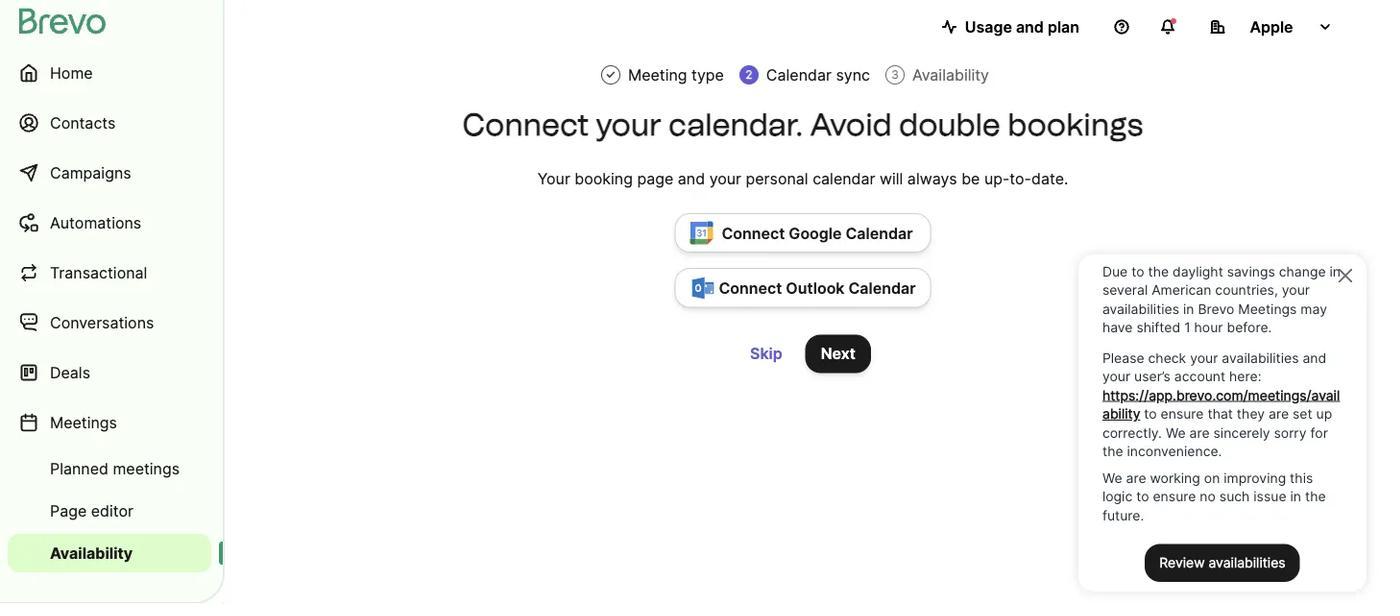 Task type: describe. For each thing, give the bounding box(es) containing it.
0 horizontal spatial and
[[678, 169, 705, 188]]

apple
[[1250, 17, 1293, 36]]

availability inside 'link'
[[50, 544, 133, 562]]

meeting
[[628, 65, 687, 84]]

contacts link
[[8, 100, 211, 146]]

bookings
[[1008, 106, 1143, 143]]

automations link
[[8, 200, 211, 246]]

will
[[880, 169, 903, 188]]

avoid
[[810, 106, 892, 143]]

meetings
[[113, 459, 180, 478]]

transactional link
[[8, 250, 211, 296]]

connect outlook calendar button
[[675, 268, 931, 308]]

page editor
[[50, 501, 134, 520]]

calendar sync
[[766, 65, 870, 84]]

calendar for google
[[846, 224, 913, 243]]

personal
[[746, 169, 808, 188]]

page
[[50, 501, 87, 520]]

usage and plan button
[[926, 8, 1095, 46]]

always
[[907, 169, 957, 188]]

and inside button
[[1016, 17, 1044, 36]]

calendar.
[[668, 106, 803, 143]]

sync
[[836, 65, 870, 84]]

0 vertical spatial calendar
[[766, 65, 832, 84]]

be
[[961, 169, 980, 188]]

up-
[[984, 169, 1010, 188]]

outlook
[[786, 279, 845, 297]]

planned meetings
[[50, 459, 180, 478]]

conversations
[[50, 313, 154, 332]]

deals
[[50, 363, 90, 382]]

double
[[899, 106, 1001, 143]]

1 horizontal spatial your
[[709, 169, 741, 188]]

next button
[[805, 334, 871, 373]]

connect google calendar button
[[675, 213, 931, 253]]

usage
[[965, 17, 1012, 36]]

meetings link
[[8, 399, 211, 446]]

apple button
[[1195, 8, 1348, 46]]

no color image
[[605, 68, 617, 82]]

editor
[[91, 501, 134, 520]]

campaigns link
[[8, 150, 211, 196]]

planned meetings link
[[8, 449, 211, 488]]

conversations link
[[8, 300, 211, 346]]

to-
[[1010, 169, 1031, 188]]



Task type: locate. For each thing, give the bounding box(es) containing it.
1 horizontal spatial availability
[[912, 65, 989, 84]]

2
[[745, 68, 752, 82]]

your booking page and your personal calendar will always be up-to-date.
[[537, 169, 1068, 188]]

your
[[537, 169, 570, 188]]

0 vertical spatial connect
[[462, 106, 589, 143]]

page
[[637, 169, 674, 188]]

home link
[[8, 50, 211, 96]]

google
[[789, 224, 842, 243]]

home
[[50, 63, 93, 82]]

page editor link
[[8, 492, 211, 530]]

skip
[[750, 344, 782, 363]]

calendar
[[813, 169, 875, 188]]

deals link
[[8, 350, 211, 396]]

2 vertical spatial connect
[[719, 279, 782, 297]]

1 vertical spatial your
[[709, 169, 741, 188]]

connect for connect google calendar
[[722, 224, 785, 243]]

connect left outlook
[[719, 279, 782, 297]]

next
[[821, 344, 856, 363]]

meeting type
[[628, 65, 724, 84]]

meetings
[[50, 413, 117, 432]]

campaigns
[[50, 163, 131, 182]]

connect outlook calendar
[[719, 279, 916, 297]]

connect down personal
[[722, 224, 785, 243]]

your down check
[[596, 106, 661, 143]]

0 vertical spatial and
[[1016, 17, 1044, 36]]

and left plan
[[1016, 17, 1044, 36]]

1 vertical spatial connect
[[722, 224, 785, 243]]

contacts
[[50, 113, 116, 132]]

your
[[596, 106, 661, 143], [709, 169, 741, 188]]

usage and plan
[[965, 17, 1079, 36]]

connect for connect your calendar. avoid double bookings
[[462, 106, 589, 143]]

type
[[691, 65, 724, 84]]

skip button
[[735, 334, 798, 373]]

calendar right 2
[[766, 65, 832, 84]]

1 vertical spatial calendar
[[846, 224, 913, 243]]

0 horizontal spatial availability
[[50, 544, 133, 562]]

0 horizontal spatial your
[[596, 106, 661, 143]]

calendar
[[766, 65, 832, 84], [846, 224, 913, 243], [848, 279, 916, 297]]

and
[[1016, 17, 1044, 36], [678, 169, 705, 188]]

date.
[[1031, 169, 1068, 188]]

0 vertical spatial availability
[[912, 65, 989, 84]]

1 vertical spatial availability
[[50, 544, 133, 562]]

check
[[605, 68, 617, 82]]

availability
[[912, 65, 989, 84], [50, 544, 133, 562]]

connect up your
[[462, 106, 589, 143]]

connect
[[462, 106, 589, 143], [722, 224, 785, 243], [719, 279, 782, 297]]

availability up double
[[912, 65, 989, 84]]

availability down page editor
[[50, 544, 133, 562]]

1 vertical spatial and
[[678, 169, 705, 188]]

2 vertical spatial calendar
[[848, 279, 916, 297]]

0 vertical spatial your
[[596, 106, 661, 143]]

1 horizontal spatial and
[[1016, 17, 1044, 36]]

plan
[[1048, 17, 1079, 36]]

connect your calendar. avoid double bookings
[[462, 106, 1143, 143]]

and right page
[[678, 169, 705, 188]]

availability link
[[8, 534, 211, 572]]

3
[[891, 68, 899, 82]]

your left personal
[[709, 169, 741, 188]]

planned
[[50, 459, 108, 478]]

transactional
[[50, 263, 147, 282]]

calendar right outlook
[[848, 279, 916, 297]]

connect for connect outlook calendar
[[719, 279, 782, 297]]

automations
[[50, 213, 141, 232]]

booking
[[575, 169, 633, 188]]

connect google calendar
[[722, 224, 913, 243]]

calendar for outlook
[[848, 279, 916, 297]]

calendar down will
[[846, 224, 913, 243]]



Task type: vqa. For each thing, say whether or not it's contained in the screenshot.
Statistics link
no



